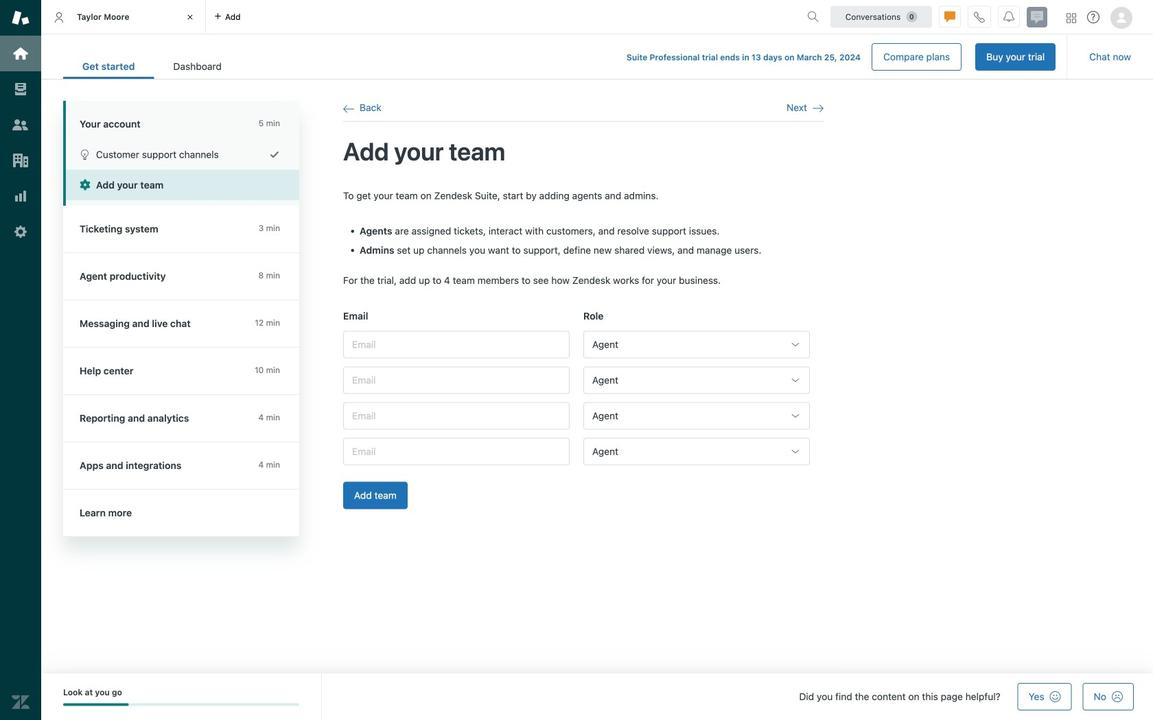Task type: describe. For each thing, give the bounding box(es) containing it.
button displays agent's chat status as away. image
[[945, 11, 956, 22]]

notifications image
[[1004, 11, 1015, 22]]

reporting image
[[12, 187, 30, 205]]

zendesk products image
[[1067, 13, 1076, 23]]

1 email field from the top
[[343, 331, 570, 359]]

customers image
[[12, 116, 30, 134]]

views image
[[12, 80, 30, 98]]

4 email field from the top
[[343, 438, 570, 466]]

zendesk chat image
[[1027, 7, 1048, 27]]

content-title region
[[343, 135, 824, 167]]

2 email field from the top
[[343, 367, 570, 394]]

1 vertical spatial tab
[[154, 54, 241, 79]]



Task type: locate. For each thing, give the bounding box(es) containing it.
get help image
[[1087, 11, 1100, 23]]

region
[[343, 189, 824, 526]]

get started image
[[12, 45, 30, 62]]

zendesk support image
[[12, 9, 30, 27]]

tab list
[[63, 54, 241, 79]]

March 25, 2024 text field
[[797, 53, 861, 62]]

tab
[[41, 0, 206, 34], [154, 54, 241, 79]]

Email field
[[343, 331, 570, 359], [343, 367, 570, 394], [343, 403, 570, 430], [343, 438, 570, 466]]

heading
[[63, 101, 299, 139]]

progress bar image
[[63, 704, 129, 707]]

0 vertical spatial tab
[[41, 0, 206, 34]]

zendesk image
[[12, 694, 30, 712]]

admin image
[[12, 223, 30, 241]]

tabs tab list
[[41, 0, 802, 34]]

organizations image
[[12, 152, 30, 170]]

3 email field from the top
[[343, 403, 570, 430]]

close image
[[183, 10, 197, 24]]

footer
[[41, 674, 1153, 721]]

progress-bar progress bar
[[63, 704, 299, 707]]

main element
[[0, 0, 41, 721]]



Task type: vqa. For each thing, say whether or not it's contained in the screenshot.
Tabs tab list at the top
yes



